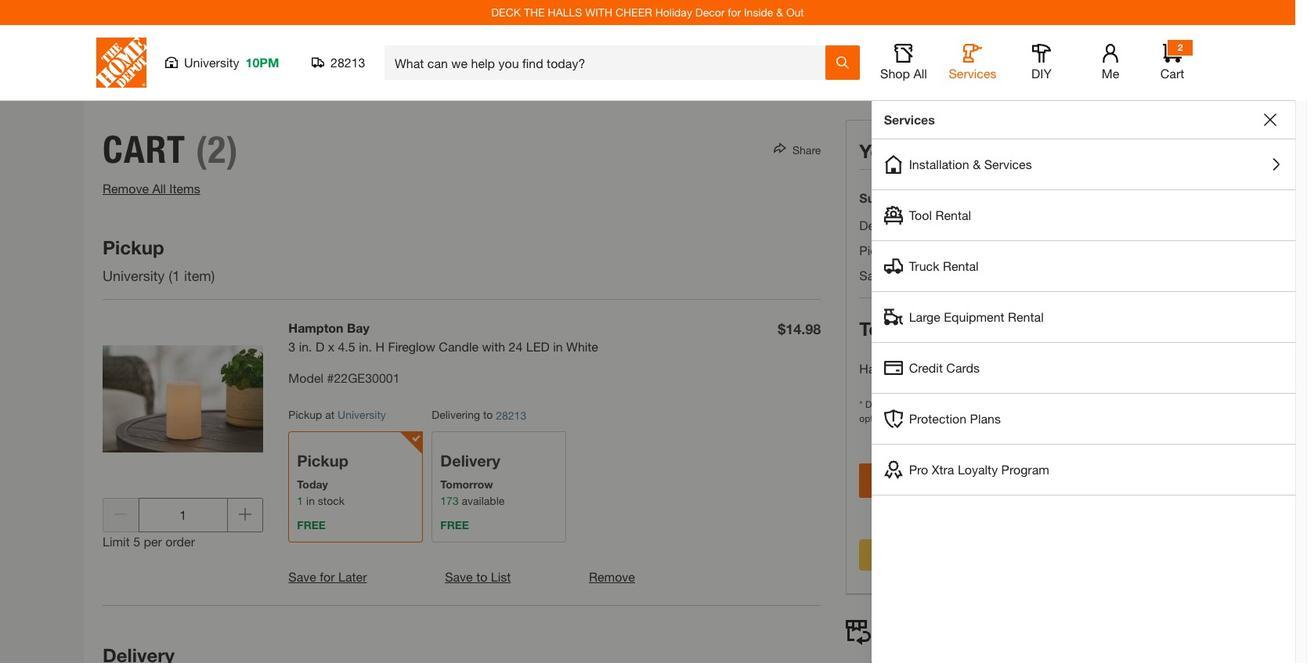 Task type: describe. For each thing, give the bounding box(es) containing it.
fees
[[901, 399, 919, 410]]

save for later
[[288, 569, 367, 584]]

0 horizontal spatial at
[[325, 408, 335, 421]]

x
[[328, 339, 334, 354]]

available.
[[1058, 399, 1098, 410]]

xtra
[[932, 462, 954, 477]]

large equipment rental
[[909, 309, 1044, 324]]

28213 button
[[312, 55, 366, 70]]

shop
[[880, 66, 910, 81]]

drawer close image
[[1264, 114, 1277, 126]]

equipment
[[944, 309, 1005, 324]]

all for shop
[[914, 66, 927, 81]]

share
[[793, 143, 821, 156]]

remove button
[[589, 568, 635, 587]]

pro xtra loyalty program link
[[871, 445, 1295, 495]]

subtotal
[[859, 190, 910, 205]]

28213 inside 28213 "button"
[[331, 55, 365, 70]]

& inside installation & services button
[[973, 157, 981, 172]]

173
[[440, 494, 459, 507]]

fireglow
[[388, 339, 435, 354]]

pickup up 'sales'
[[859, 243, 898, 258]]

later
[[1000, 268, 1024, 283]]

tool
[[909, 208, 932, 222]]

5
[[133, 534, 140, 549]]

tomorrow
[[440, 478, 493, 491]]

h
[[376, 339, 385, 354]]

checkout button
[[859, 464, 1180, 498]]

large equipment rental link
[[871, 292, 1295, 342]]

have a promo code?
[[859, 361, 980, 376]]

pickup today 1 in stock
[[297, 452, 348, 507]]

1 vertical spatial services
[[884, 112, 935, 127]]

cheer
[[616, 5, 652, 19]]

*
[[859, 399, 863, 410]]

cart
[[103, 127, 186, 172]]

plans
[[970, 411, 1001, 426]]

other
[[1100, 399, 1124, 410]]

pro
[[909, 462, 928, 477]]

shop all
[[880, 66, 927, 81]]

delivery
[[1126, 399, 1159, 410]]

me button
[[1086, 44, 1136, 81]]

credit cards link
[[871, 343, 1295, 393]]

save for save for later
[[288, 569, 316, 584]]

calculated
[[937, 399, 980, 410]]

cart 2
[[1161, 42, 1184, 81]]

total
[[859, 318, 903, 340]]

order
[[905, 140, 957, 162]]

pro xtra loyalty program
[[909, 462, 1049, 477]]

in inside hampton bay 3 in. d x 4.5 in. h fireglow candle with 24 led in white
[[553, 339, 563, 354]]

inside
[[744, 5, 773, 19]]

rate
[[1039, 399, 1056, 410]]

candle
[[439, 339, 479, 354]]

2 vertical spatial university
[[338, 408, 386, 421]]

delivery inside * delivery fees are calculated at the lowest rate available. other delivery options may be available in checkout.
[[865, 399, 899, 410]]

save for later button
[[288, 568, 367, 587]]

1 for pickup
[[297, 494, 303, 507]]

in left later
[[986, 268, 996, 283]]

sales tax (determined in later step)
[[859, 268, 1055, 283]]

program
[[1001, 462, 1049, 477]]

1 in. from the left
[[299, 339, 312, 354]]

rental for tool rental
[[935, 208, 971, 222]]

services button
[[948, 44, 998, 81]]

university button
[[338, 408, 386, 421]]

diy
[[1032, 66, 1052, 81]]

items
[[169, 181, 200, 196]]

model # 22ge30001
[[288, 370, 400, 385]]

protection plans
[[909, 411, 1001, 426]]

pickup at university
[[288, 408, 386, 421]]

tool rental link
[[871, 190, 1295, 240]]

available inside * delivery fees are calculated at the lowest rate available. other delivery options may be available in checkout.
[[927, 413, 964, 425]]

1 for university
[[172, 267, 180, 284]]

truck rental
[[909, 258, 979, 273]]

led
[[526, 339, 550, 354]]

0 horizontal spatial &
[[776, 5, 783, 19]]

installation & services button
[[871, 139, 1295, 190]]

me
[[1102, 66, 1119, 81]]

2 vertical spatial rental
[[1008, 309, 1044, 324]]

save for save to list
[[445, 570, 473, 584]]

remove all items link
[[103, 181, 200, 196]]

truck
[[909, 258, 939, 273]]

white
[[566, 339, 598, 354]]

cart (2)
[[103, 127, 239, 172]]

today
[[297, 478, 328, 491]]

cards
[[946, 360, 980, 375]]



Task type: vqa. For each thing, say whether or not it's contained in the screenshot.
halloween inflatables link
no



Task type: locate. For each thing, give the bounding box(es) containing it.
10pm
[[246, 55, 279, 70]]

1 save from the left
[[288, 569, 316, 584]]

delivery down subtotal
[[859, 218, 904, 233]]

menu containing installation & services
[[871, 139, 1295, 496]]

0 vertical spatial 1
[[172, 267, 180, 284]]

to for list
[[476, 570, 487, 584]]

1 vertical spatial 1
[[297, 494, 303, 507]]

28213 link
[[496, 407, 526, 424]]

1 horizontal spatial remove
[[589, 569, 635, 584]]

deck
[[491, 5, 521, 19]]

a
[[892, 361, 898, 376]]

2 free from the left
[[440, 518, 469, 532]]

delivery up options
[[865, 399, 899, 410]]

in down calculated
[[966, 413, 974, 425]]

increment image
[[239, 508, 251, 521]]

1 vertical spatial for
[[320, 569, 335, 584]]

are
[[922, 399, 935, 410]]

1 horizontal spatial in.
[[359, 339, 372, 354]]

deck the halls with cheer holiday decor for inside & out link
[[491, 5, 804, 19]]

1 left item
[[172, 267, 180, 284]]

halls
[[548, 5, 582, 19]]

1 vertical spatial delivery
[[865, 399, 899, 410]]

pickup down model
[[288, 408, 322, 421]]

1 vertical spatial 28213
[[496, 409, 526, 422]]

1 vertical spatial remove
[[589, 569, 635, 584]]

rental down later
[[1008, 309, 1044, 324]]

cart
[[1161, 66, 1184, 81]]

item
[[184, 267, 211, 284]]

in inside * delivery fees are calculated at the lowest rate available. other delivery options may be available in checkout.
[[966, 413, 974, 425]]

for left later
[[320, 569, 335, 584]]

1 free from the left
[[297, 518, 326, 532]]

to for 28213
[[483, 408, 493, 421]]

delivery tomorrow 173 available
[[440, 452, 505, 507]]

0 horizontal spatial all
[[152, 181, 166, 196]]

free
[[297, 518, 326, 532], [440, 518, 469, 532]]

save left later
[[288, 569, 316, 584]]

1 horizontal spatial at
[[983, 399, 991, 410]]

1 horizontal spatial for
[[728, 5, 741, 19]]

the
[[524, 5, 545, 19]]

lowest
[[1009, 399, 1037, 410]]

services inside button
[[949, 66, 997, 81]]

save left list at left
[[445, 570, 473, 584]]

2 save from the left
[[445, 570, 473, 584]]

(determined
[[916, 268, 983, 283]]

installation & services
[[909, 157, 1032, 172]]

1 vertical spatial all
[[152, 181, 166, 196]]

28213 inside delivering to 28213
[[496, 409, 526, 422]]

1 down 'today'
[[297, 494, 303, 507]]

0 vertical spatial delivery
[[859, 218, 904, 233]]

all for remove
[[152, 181, 166, 196]]

to left 28213 link
[[483, 408, 493, 421]]

may
[[893, 413, 911, 425]]

2 vertical spatial services
[[984, 157, 1032, 172]]

1
[[172, 267, 180, 284], [297, 494, 303, 507]]

share link
[[786, 143, 821, 156]]

out
[[786, 5, 804, 19]]

diy button
[[1017, 44, 1067, 81]]

all left items at left
[[152, 181, 166, 196]]

installation
[[909, 157, 969, 172]]

& right 'installation'
[[973, 157, 981, 172]]

available
[[927, 413, 964, 425], [462, 494, 505, 507]]

remove all items
[[103, 181, 200, 196]]

truck rental link
[[871, 241, 1295, 291]]

in down 'today'
[[306, 494, 315, 507]]

loyalty
[[958, 462, 998, 477]]

bay
[[347, 320, 369, 335]]

1 vertical spatial available
[[462, 494, 505, 507]]

sales
[[859, 268, 890, 283]]

decrement image
[[115, 508, 127, 521]]

university 10pm
[[184, 55, 279, 70]]

at left the
[[983, 399, 991, 410]]

university down the 22ge30001
[[338, 408, 386, 421]]

0 horizontal spatial for
[[320, 569, 335, 584]]

3
[[288, 339, 295, 354]]

delivery inside delivery tomorrow 173 available
[[440, 452, 500, 470]]

protection plans link
[[871, 394, 1295, 444]]

university for university ( 1 item )
[[103, 267, 165, 284]]

later
[[338, 569, 367, 584]]

in.
[[299, 339, 312, 354], [359, 339, 372, 354]]

be
[[914, 413, 924, 425]]

0 vertical spatial &
[[776, 5, 783, 19]]

save to list
[[445, 570, 511, 584]]

0 vertical spatial $35.73
[[1136, 190, 1180, 208]]

order
[[166, 534, 195, 549]]

28213
[[331, 55, 365, 70], [496, 409, 526, 422]]

checkout
[[991, 473, 1048, 488]]

0 vertical spatial 28213
[[331, 55, 365, 70]]

in. left h
[[359, 339, 372, 354]]

services inside button
[[984, 157, 1032, 172]]

delivery for delivery tomorrow 173 available
[[440, 452, 500, 470]]

1 horizontal spatial all
[[914, 66, 927, 81]]

$35.73 for subtotal
[[1136, 190, 1180, 208]]

0 vertical spatial university
[[184, 55, 239, 70]]

0 vertical spatial to
[[483, 408, 493, 421]]

delivery
[[859, 218, 904, 233], [865, 399, 899, 410], [440, 452, 500, 470]]

available down calculated
[[927, 413, 964, 425]]

#
[[327, 370, 334, 385]]

free for delivery
[[440, 518, 469, 532]]

0 horizontal spatial 28213
[[331, 55, 365, 70]]

to inside delivering to 28213
[[483, 408, 493, 421]]

pickup up university ( 1 item )
[[103, 237, 164, 258]]

1 horizontal spatial &
[[973, 157, 981, 172]]

available down tomorrow
[[462, 494, 505, 507]]

0 horizontal spatial save
[[288, 569, 316, 584]]

rental for truck rental
[[943, 258, 979, 273]]

limit 5 per order
[[103, 534, 195, 549]]

all inside button
[[914, 66, 927, 81]]

remove
[[103, 181, 149, 196], [589, 569, 635, 584]]

pickup up 'today'
[[297, 452, 348, 470]]

free for pickup
[[297, 518, 326, 532]]

d
[[316, 339, 324, 354]]

services up your order
[[884, 112, 935, 127]]

credit cards
[[909, 360, 980, 375]]

product image
[[103, 319, 263, 480]]

limit
[[103, 534, 130, 549]]

1 vertical spatial &
[[973, 157, 981, 172]]

protection
[[909, 411, 967, 426]]

& left the "out"
[[776, 5, 783, 19]]

1 vertical spatial $35.73
[[1122, 318, 1180, 340]]

hampton
[[288, 320, 343, 335]]

2 vertical spatial delivery
[[440, 452, 500, 470]]

What can we help you find today? search field
[[395, 46, 825, 79]]

services
[[949, 66, 997, 81], [884, 112, 935, 127], [984, 157, 1032, 172]]

1 horizontal spatial free
[[440, 518, 469, 532]]

$14.98
[[778, 320, 821, 338]]

decor
[[695, 5, 725, 19]]

save inside save for later button
[[288, 569, 316, 584]]

delivery up tomorrow
[[440, 452, 500, 470]]

free down 173
[[440, 518, 469, 532]]

0 vertical spatial services
[[949, 66, 997, 81]]

with
[[585, 5, 612, 19]]

1 horizontal spatial 1
[[297, 494, 303, 507]]

1 horizontal spatial university
[[184, 55, 239, 70]]

your
[[859, 140, 900, 162]]

0 vertical spatial rental
[[935, 208, 971, 222]]

free down stock
[[297, 518, 326, 532]]

4.5
[[338, 339, 355, 354]]

0 vertical spatial remove
[[103, 181, 149, 196]]

0 horizontal spatial available
[[462, 494, 505, 507]]

1 horizontal spatial 28213
[[496, 409, 526, 422]]

1 vertical spatial to
[[476, 570, 487, 584]]

the home depot logo image
[[96, 38, 146, 88]]

2
[[1178, 42, 1183, 53]]

in right the led
[[553, 339, 563, 354]]

0 horizontal spatial remove
[[103, 181, 149, 196]]

for left inside
[[728, 5, 741, 19]]

at inside * delivery fees are calculated at the lowest rate available. other delivery options may be available in checkout.
[[983, 399, 991, 410]]

&
[[776, 5, 783, 19], [973, 157, 981, 172]]

0 vertical spatial available
[[927, 413, 964, 425]]

remove for remove all items
[[103, 181, 149, 196]]

)
[[211, 267, 215, 284]]

credit
[[909, 360, 943, 375]]

* delivery fees are calculated at the lowest rate available. other delivery options may be available in checkout.
[[859, 399, 1159, 425]]

to inside button
[[476, 570, 487, 584]]

1 vertical spatial university
[[103, 267, 165, 284]]

all
[[914, 66, 927, 81], [152, 181, 166, 196]]

(
[[169, 267, 172, 284]]

2 in. from the left
[[359, 339, 372, 354]]

rental right tool
[[935, 208, 971, 222]]

0 vertical spatial all
[[914, 66, 927, 81]]

remove for remove
[[589, 569, 635, 584]]

$35.73 for total
[[1122, 318, 1180, 340]]

in inside pickup today 1 in stock
[[306, 494, 315, 507]]

available inside delivery tomorrow 173 available
[[462, 494, 505, 507]]

with
[[482, 339, 505, 354]]

1 inside pickup today 1 in stock
[[297, 494, 303, 507]]

pickup
[[103, 237, 164, 258], [859, 243, 898, 258], [288, 408, 322, 421], [297, 452, 348, 470]]

university ( 1 item )
[[103, 267, 219, 284]]

shop all button
[[879, 44, 929, 81]]

the
[[994, 399, 1007, 410]]

2 horizontal spatial university
[[338, 408, 386, 421]]

1 horizontal spatial available
[[927, 413, 964, 425]]

for inside button
[[320, 569, 335, 584]]

None text field
[[138, 498, 228, 533]]

holiday
[[655, 5, 692, 19]]

in. right 3
[[299, 339, 312, 354]]

list
[[491, 570, 511, 584]]

rental right truck
[[943, 258, 979, 273]]

services right 'installation'
[[984, 157, 1032, 172]]

feedback link image
[[1286, 265, 1307, 349]]

0 horizontal spatial 1
[[172, 267, 180, 284]]

1 vertical spatial rental
[[943, 258, 979, 273]]

0 vertical spatial for
[[728, 5, 741, 19]]

tool rental
[[909, 208, 971, 222]]

stock
[[318, 494, 345, 507]]

to left list at left
[[476, 570, 487, 584]]

save inside save to list button
[[445, 570, 473, 584]]

at left university button
[[325, 408, 335, 421]]

university left the 10pm
[[184, 55, 239, 70]]

0 horizontal spatial free
[[297, 518, 326, 532]]

menu
[[871, 139, 1295, 496]]

large
[[909, 309, 940, 324]]

options
[[859, 413, 891, 425]]

services left diy
[[949, 66, 997, 81]]

university for university 10pm
[[184, 55, 239, 70]]

tax
[[894, 268, 913, 283]]

0 horizontal spatial in.
[[299, 339, 312, 354]]

1 horizontal spatial save
[[445, 570, 473, 584]]

step)
[[1027, 268, 1055, 283]]

university left (
[[103, 267, 165, 284]]

promo
[[902, 361, 939, 376]]

all right shop
[[914, 66, 927, 81]]

delivery for delivery
[[859, 218, 904, 233]]

0 horizontal spatial university
[[103, 267, 165, 284]]

deck the halls with cheer holiday decor for inside & out
[[491, 5, 804, 19]]

university
[[184, 55, 239, 70], [103, 267, 165, 284], [338, 408, 386, 421]]



